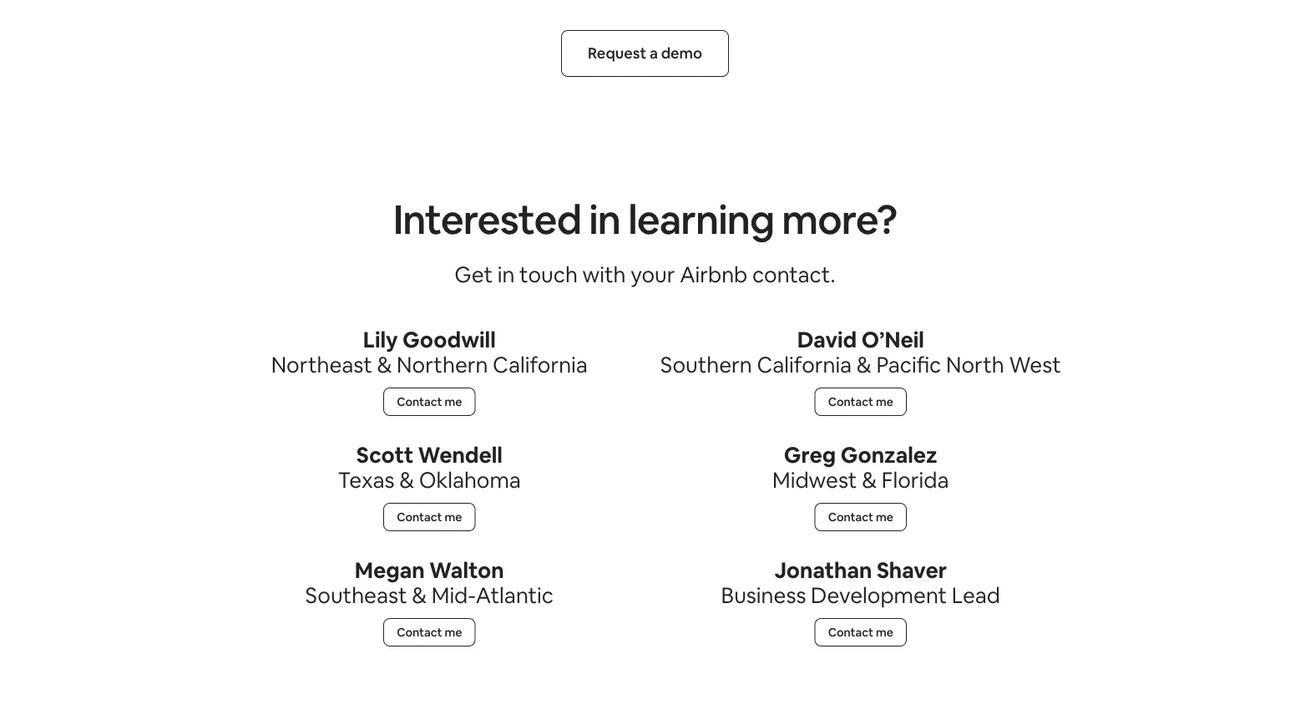 Task type: describe. For each thing, give the bounding box(es) containing it.
contact me link for oklahoma
[[384, 503, 476, 531]]

greg
[[784, 441, 836, 469]]

megan walton southeast & mid-atlantic
[[305, 556, 554, 609]]

your
[[631, 261, 675, 289]]

in for interested
[[589, 193, 621, 246]]

northeast
[[271, 351, 373, 379]]

pacific
[[877, 351, 942, 379]]

contact.
[[753, 261, 836, 289]]

me for &
[[876, 394, 894, 409]]

scott wendell texas & oklahoma
[[338, 441, 521, 494]]

get
[[455, 261, 493, 289]]

me for florida
[[876, 510, 894, 525]]

contact me link for northern
[[384, 388, 476, 416]]

southern
[[661, 351, 752, 379]]

& for megan walton southeast & mid-atlantic
[[412, 582, 427, 609]]

development
[[811, 582, 947, 609]]

& inside david o'neil southern california & pacific north west
[[857, 351, 872, 379]]

interested
[[393, 193, 581, 246]]

request a demo
[[588, 43, 703, 63]]

contact me link for lead
[[815, 618, 907, 647]]

contact me for northern
[[397, 394, 462, 409]]

o'neil
[[862, 326, 925, 354]]

david
[[798, 326, 857, 354]]

goodwill
[[403, 326, 496, 354]]

contact me for lead
[[828, 625, 894, 640]]

me for oklahoma
[[445, 510, 462, 525]]

walton
[[430, 556, 504, 584]]

california inside david o'neil southern california & pacific north west
[[757, 351, 852, 379]]

contact for &
[[828, 394, 874, 409]]

request a demo link
[[561, 30, 729, 77]]

& for scott wendell texas & oklahoma
[[399, 466, 414, 494]]

california inside the lily goodwill northeast & northern california
[[493, 351, 588, 379]]

scott
[[356, 441, 414, 469]]

shaver
[[877, 556, 947, 584]]

megan
[[355, 556, 425, 584]]

midwest
[[773, 466, 858, 494]]

lily
[[363, 326, 398, 354]]

contact me link for &
[[815, 388, 907, 416]]

david o'neil southern california & pacific north west
[[661, 326, 1062, 379]]

contact for oklahoma
[[397, 510, 442, 525]]

with
[[583, 261, 626, 289]]

more?
[[782, 193, 898, 246]]

lily goodwill northeast & northern california
[[271, 326, 588, 379]]



Task type: vqa. For each thing, say whether or not it's contained in the screenshot.
"Dec"
no



Task type: locate. For each thing, give the bounding box(es) containing it.
a
[[650, 43, 658, 63]]

contact me down scott wendell texas & oklahoma
[[397, 510, 462, 525]]

contact for florida
[[828, 510, 874, 525]]

&
[[377, 351, 392, 379], [857, 351, 872, 379], [399, 466, 414, 494], [862, 466, 877, 494], [412, 582, 427, 609]]

1 horizontal spatial in
[[589, 193, 621, 246]]

california
[[493, 351, 588, 379], [757, 351, 852, 379]]

1 horizontal spatial california
[[757, 351, 852, 379]]

me for lead
[[876, 625, 894, 640]]

& left pacific
[[857, 351, 872, 379]]

contact me link
[[384, 388, 476, 416], [815, 388, 907, 416], [384, 503, 476, 531], [815, 503, 907, 531], [384, 618, 476, 647], [815, 618, 907, 647]]

contact me for oklahoma
[[397, 510, 462, 525]]

mid-
[[432, 582, 476, 609]]

& left northern
[[377, 351, 392, 379]]

jonathan
[[775, 556, 873, 584]]

me down northern
[[445, 394, 462, 409]]

learning
[[628, 193, 775, 246]]

me down mid-
[[445, 625, 462, 640]]

& inside the lily goodwill northeast & northern california
[[377, 351, 392, 379]]

interested in learning more?
[[393, 193, 898, 246]]

contact down scott wendell texas & oklahoma
[[397, 510, 442, 525]]

atlantic
[[476, 582, 554, 609]]

contact me
[[397, 394, 462, 409], [828, 394, 894, 409], [397, 510, 462, 525], [828, 510, 894, 525], [397, 625, 462, 640], [828, 625, 894, 640]]

& for greg gonzalez midwest & florida
[[862, 466, 877, 494]]

2 california from the left
[[757, 351, 852, 379]]

greg gonzalez midwest & florida
[[773, 441, 949, 494]]

jonathan shaver business development lead
[[721, 556, 1001, 609]]

contact me link down northern
[[384, 388, 476, 416]]

& inside megan walton southeast & mid-atlantic
[[412, 582, 427, 609]]

0 vertical spatial in
[[589, 193, 621, 246]]

request
[[588, 43, 647, 63]]

contact me down the greg gonzalez midwest & florida
[[828, 510, 894, 525]]

contact down mid-
[[397, 625, 442, 640]]

demo
[[661, 43, 703, 63]]

0 horizontal spatial california
[[493, 351, 588, 379]]

contact for northern
[[397, 394, 442, 409]]

& right texas
[[399, 466, 414, 494]]

airbnb
[[680, 261, 748, 289]]

& left mid-
[[412, 582, 427, 609]]

me down pacific
[[876, 394, 894, 409]]

in
[[589, 193, 621, 246], [498, 261, 515, 289]]

& inside the greg gonzalez midwest & florida
[[862, 466, 877, 494]]

contact me link down mid-
[[384, 618, 476, 647]]

me down oklahoma
[[445, 510, 462, 525]]

in up with
[[589, 193, 621, 246]]

contact me down development
[[828, 625, 894, 640]]

contact me link down scott wendell texas & oklahoma
[[384, 503, 476, 531]]

contact me for mid-
[[397, 625, 462, 640]]

& for lily goodwill northeast & northern california
[[377, 351, 392, 379]]

oklahoma
[[419, 466, 521, 494]]

in right get
[[498, 261, 515, 289]]

lead
[[952, 582, 1001, 609]]

business
[[721, 582, 807, 609]]

1 vertical spatial in
[[498, 261, 515, 289]]

contact for lead
[[828, 625, 874, 640]]

me down development
[[876, 625, 894, 640]]

contact me for &
[[828, 394, 894, 409]]

contact down david o'neil southern california & pacific north west
[[828, 394, 874, 409]]

0 horizontal spatial in
[[498, 261, 515, 289]]

contact down development
[[828, 625, 874, 640]]

contact me link down david o'neil southern california & pacific north west
[[815, 388, 907, 416]]

get in touch with your airbnb contact.
[[455, 261, 836, 289]]

& inside scott wendell texas & oklahoma
[[399, 466, 414, 494]]

in for get
[[498, 261, 515, 289]]

me
[[445, 394, 462, 409], [876, 394, 894, 409], [445, 510, 462, 525], [876, 510, 894, 525], [445, 625, 462, 640], [876, 625, 894, 640]]

contact down northern
[[397, 394, 442, 409]]

contact me link for mid-
[[384, 618, 476, 647]]

1 california from the left
[[493, 351, 588, 379]]

contact for mid-
[[397, 625, 442, 640]]

me down the florida
[[876, 510, 894, 525]]

southeast
[[305, 582, 407, 609]]

wendell
[[418, 441, 503, 469]]

contact me down mid-
[[397, 625, 462, 640]]

northern
[[397, 351, 488, 379]]

me for northern
[[445, 394, 462, 409]]

& left the florida
[[862, 466, 877, 494]]

contact me link down the greg gonzalez midwest & florida
[[815, 503, 907, 531]]

contact me down david o'neil southern california & pacific north west
[[828, 394, 894, 409]]

texas
[[338, 466, 395, 494]]

contact
[[397, 394, 442, 409], [828, 394, 874, 409], [397, 510, 442, 525], [828, 510, 874, 525], [397, 625, 442, 640], [828, 625, 874, 640]]

me for mid-
[[445, 625, 462, 640]]

west
[[1010, 351, 1062, 379]]

contact me down northern
[[397, 394, 462, 409]]

contact me link for florida
[[815, 503, 907, 531]]

north
[[947, 351, 1005, 379]]

gonzalez
[[841, 441, 938, 469]]

contact me for florida
[[828, 510, 894, 525]]

contact down the greg gonzalez midwest & florida
[[828, 510, 874, 525]]

contact me link down development
[[815, 618, 907, 647]]

touch
[[520, 261, 578, 289]]

florida
[[882, 466, 949, 494]]



